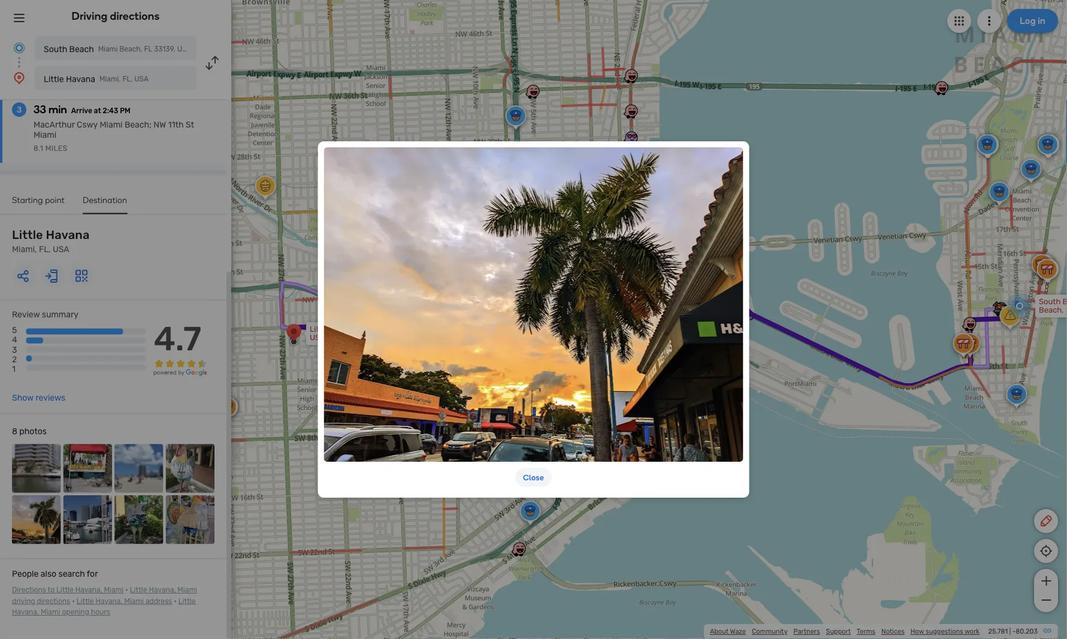 Task type: locate. For each thing, give the bounding box(es) containing it.
miami inside south beach miami beach, fl 33139, usa
[[98, 45, 118, 53]]

south
[[44, 44, 67, 54], [1039, 297, 1061, 307]]

little havana, miami address
[[77, 597, 172, 606]]

people
[[12, 569, 39, 579]]

3 down 5
[[12, 345, 17, 355]]

miami for address
[[124, 597, 144, 606]]

waze
[[730, 628, 746, 636]]

pm
[[120, 107, 131, 115]]

little havana, miami driving directions
[[12, 586, 197, 606]]

fl, inside little havana, miami, fl, usa
[[386, 325, 397, 334]]

2 horizontal spatial miami,
[[361, 325, 385, 334]]

1
[[12, 364, 16, 374]]

fl,
[[123, 75, 133, 83], [39, 244, 51, 254], [386, 325, 397, 334]]

south for beach
[[44, 44, 67, 54]]

south inside the south b
[[1039, 297, 1061, 307]]

1 vertical spatial south
[[1039, 297, 1061, 307]]

also
[[41, 569, 56, 579]]

directions to little havana, miami link
[[12, 586, 124, 595]]

havana, for usa
[[330, 325, 360, 334]]

how suggestions work link
[[911, 628, 980, 636]]

8
[[12, 427, 17, 437]]

1 vertical spatial havana
[[46, 228, 90, 242]]

community link
[[752, 628, 788, 636]]

image 7 of little havana, miami image
[[114, 496, 163, 544]]

south b
[[1039, 297, 1067, 315]]

miami inside little havana, miami opening hours
[[41, 608, 60, 617]]

little havana miami, fl, usa down starting point button
[[12, 228, 90, 254]]

havana, inside little havana, miami opening hours
[[12, 608, 39, 617]]

suggestions
[[926, 628, 963, 636]]

2 vertical spatial miami,
[[361, 325, 385, 334]]

1 horizontal spatial fl,
[[123, 75, 133, 83]]

11th
[[168, 120, 184, 130]]

driving
[[12, 597, 35, 606]]

0 vertical spatial havana
[[66, 74, 95, 84]]

25.781 | -80.203
[[988, 628, 1038, 636]]

1 vertical spatial little havana miami, fl, usa
[[12, 228, 90, 254]]

opening
[[62, 608, 89, 617]]

usa
[[177, 45, 191, 53], [134, 75, 149, 83], [53, 244, 69, 254], [310, 333, 325, 342]]

4
[[12, 335, 17, 345]]

directions
[[110, 10, 160, 22], [37, 597, 70, 606]]

0 horizontal spatial directions
[[37, 597, 70, 606]]

2 vertical spatial fl,
[[386, 325, 397, 334]]

havana down the point
[[46, 228, 90, 242]]

1 horizontal spatial south
[[1039, 297, 1061, 307]]

havana
[[66, 74, 95, 84], [46, 228, 90, 242]]

image 1 of little havana, miami image
[[12, 444, 61, 493]]

0 vertical spatial directions
[[110, 10, 160, 22]]

miami for beach;
[[100, 120, 123, 130]]

link image
[[1043, 626, 1052, 636]]

3 left 33
[[17, 105, 22, 115]]

3
[[17, 105, 22, 115], [12, 345, 17, 355]]

people also search for
[[12, 569, 98, 579]]

starting point button
[[12, 195, 65, 213]]

havana,
[[330, 325, 360, 334], [75, 586, 102, 595], [149, 586, 176, 595], [96, 597, 122, 606], [12, 608, 39, 617]]

image 4 of little havana, miami image
[[166, 444, 215, 493]]

image 5 of little havana, miami image
[[12, 496, 61, 544]]

beach
[[69, 44, 94, 54]]

33
[[34, 103, 46, 116]]

little havana, miami address link
[[77, 597, 172, 606]]

south for b
[[1039, 297, 1061, 307]]

2
[[12, 354, 17, 364]]

1 horizontal spatial miami,
[[99, 75, 121, 83]]

miami for opening
[[41, 608, 60, 617]]

pencil image
[[1039, 514, 1053, 529]]

1 vertical spatial 3
[[12, 345, 17, 355]]

beach;
[[125, 120, 152, 130]]

summary
[[42, 310, 79, 320]]

miami inside 'little havana, miami driving directions'
[[178, 586, 197, 595]]

4.7
[[154, 319, 201, 359]]

0 horizontal spatial fl,
[[39, 244, 51, 254]]

little havana, miami opening hours link
[[12, 597, 196, 617]]

little
[[44, 74, 64, 84], [12, 228, 43, 242], [310, 325, 328, 334], [56, 586, 74, 595], [130, 586, 147, 595], [77, 597, 94, 606], [178, 597, 196, 606]]

0 horizontal spatial miami,
[[12, 244, 37, 254]]

miami, inside little havana, miami, fl, usa
[[361, 325, 385, 334]]

little havana, miami driving directions link
[[12, 586, 197, 606]]

macarthur
[[34, 120, 75, 130]]

0 vertical spatial south
[[44, 44, 67, 54]]

2 horizontal spatial fl,
[[386, 325, 397, 334]]

directions down to
[[37, 597, 70, 606]]

st
[[186, 120, 194, 130]]

1 vertical spatial directions
[[37, 597, 70, 606]]

havana, inside 'little havana, miami driving directions'
[[149, 586, 176, 595]]

directions up beach,
[[110, 10, 160, 22]]

-
[[1013, 628, 1016, 636]]

zoom out image
[[1039, 593, 1054, 608]]

0 horizontal spatial south
[[44, 44, 67, 54]]

review
[[12, 310, 40, 320]]

nw
[[154, 120, 166, 130]]

miami,
[[99, 75, 121, 83], [12, 244, 37, 254], [361, 325, 385, 334]]

destination button
[[83, 195, 127, 214]]

little havana miami, fl, usa
[[44, 74, 149, 84], [12, 228, 90, 254]]

1 vertical spatial fl,
[[39, 244, 51, 254]]

havana down beach
[[66, 74, 95, 84]]

notices
[[882, 628, 905, 636]]

havana, inside little havana, miami, fl, usa
[[330, 325, 360, 334]]

3 inside 5 4 3 2 1
[[12, 345, 17, 355]]

community
[[752, 628, 788, 636]]

little havana miami, fl, usa up at
[[44, 74, 149, 84]]

33 min arrive at 2:43 pm
[[34, 103, 131, 116]]

miami
[[98, 45, 118, 53], [100, 120, 123, 130], [34, 130, 56, 140], [104, 586, 124, 595], [178, 586, 197, 595], [124, 597, 144, 606], [41, 608, 60, 617]]

terms link
[[857, 628, 876, 636]]

0 vertical spatial fl,
[[123, 75, 133, 83]]

south left beach
[[44, 44, 67, 54]]

south left b
[[1039, 297, 1061, 307]]

2:43
[[103, 107, 118, 115]]

directions inside 'little havana, miami driving directions'
[[37, 597, 70, 606]]

miles
[[45, 144, 67, 153]]

partners
[[794, 628, 820, 636]]



Task type: describe. For each thing, give the bounding box(es) containing it.
work
[[965, 628, 980, 636]]

address
[[146, 597, 172, 606]]

driving
[[72, 10, 108, 22]]

image 8 of little havana, miami image
[[166, 496, 215, 544]]

about waze link
[[710, 628, 746, 636]]

terms
[[857, 628, 876, 636]]

image 6 of little havana, miami image
[[63, 496, 112, 544]]

macarthur cswy miami beach; nw 11th st miami 8.1 miles
[[34, 120, 194, 153]]

havana inside little havana miami, fl, usa
[[46, 228, 90, 242]]

havana, for directions
[[149, 586, 176, 595]]

fl
[[144, 45, 152, 53]]

80.203
[[1016, 628, 1038, 636]]

little inside little havana miami, fl, usa
[[12, 228, 43, 242]]

little inside 'little havana, miami driving directions'
[[130, 586, 147, 595]]

south beach miami beach, fl 33139, usa
[[44, 44, 191, 54]]

miami for driving
[[178, 586, 197, 595]]

usa inside south beach miami beach, fl 33139, usa
[[177, 45, 191, 53]]

little havana, miami, fl, usa
[[310, 325, 397, 342]]

0 vertical spatial 3
[[17, 105, 22, 115]]

about
[[710, 628, 729, 636]]

starting
[[12, 195, 43, 205]]

little inside little havana, miami, fl, usa
[[310, 325, 328, 334]]

how
[[911, 628, 924, 636]]

|
[[1010, 628, 1011, 636]]

arrive
[[71, 107, 92, 115]]

0 vertical spatial miami,
[[99, 75, 121, 83]]

point
[[45, 195, 65, 205]]

notices link
[[882, 628, 905, 636]]

for
[[87, 569, 98, 579]]

min
[[49, 103, 67, 116]]

miami for beach,
[[98, 45, 118, 53]]

location image
[[12, 71, 26, 85]]

image 3 of little havana, miami image
[[114, 444, 163, 493]]

search
[[58, 569, 85, 579]]

little havana, miami opening hours
[[12, 597, 196, 617]]

current location image
[[12, 41, 26, 55]]

photos
[[19, 427, 47, 437]]

at
[[94, 107, 101, 115]]

cswy
[[77, 120, 98, 130]]

5 4 3 2 1
[[12, 325, 17, 374]]

beach,
[[119, 45, 142, 53]]

support link
[[826, 628, 851, 636]]

zoom in image
[[1039, 574, 1054, 588]]

33139,
[[154, 45, 175, 53]]

review summary
[[12, 310, 79, 320]]

25.781
[[988, 628, 1008, 636]]

about waze community partners support terms notices how suggestions work
[[710, 628, 980, 636]]

little inside little havana, miami opening hours
[[178, 597, 196, 606]]

directions
[[12, 586, 46, 595]]

destination
[[83, 195, 127, 205]]

havana, for hours
[[12, 608, 39, 617]]

support
[[826, 628, 851, 636]]

1 vertical spatial miami,
[[12, 244, 37, 254]]

image 2 of little havana, miami image
[[63, 444, 112, 493]]

to
[[48, 586, 55, 595]]

8.1
[[34, 144, 43, 153]]

starting point
[[12, 195, 65, 205]]

show
[[12, 393, 34, 403]]

reviews
[[36, 393, 65, 403]]

driving directions
[[72, 10, 160, 22]]

5
[[12, 325, 17, 335]]

8 photos
[[12, 427, 47, 437]]

1 horizontal spatial directions
[[110, 10, 160, 22]]

partners link
[[794, 628, 820, 636]]

0 vertical spatial little havana miami, fl, usa
[[44, 74, 149, 84]]

directions to little havana, miami
[[12, 586, 124, 595]]

hours
[[91, 608, 110, 617]]

b
[[1063, 297, 1067, 307]]

usa inside little havana, miami, fl, usa
[[310, 333, 325, 342]]

show reviews
[[12, 393, 65, 403]]



Task type: vqa. For each thing, say whether or not it's contained in the screenshot.
Image 2 of Little Havana, Miami
yes



